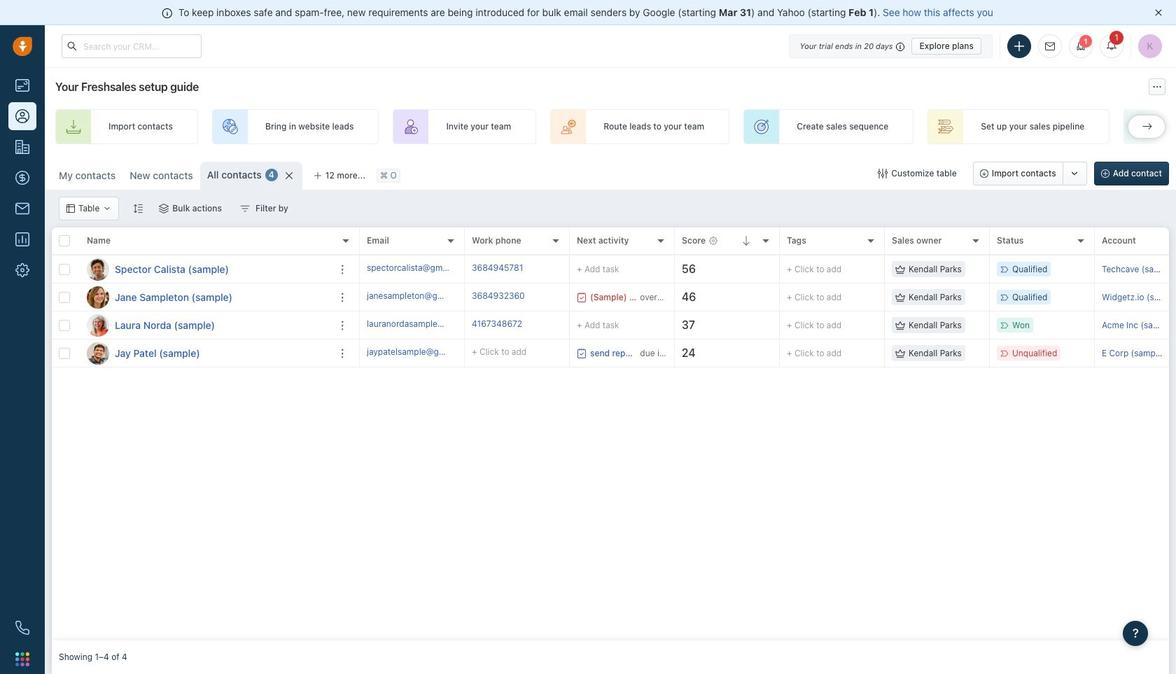 Task type: describe. For each thing, give the bounding box(es) containing it.
2 row group from the left
[[360, 256, 1177, 368]]

send email image
[[1046, 42, 1055, 51]]

j image
[[87, 286, 109, 309]]

l image
[[87, 314, 109, 337]]

1 row group from the left
[[52, 256, 360, 368]]

phone image
[[15, 621, 29, 635]]

close image
[[1156, 9, 1163, 16]]

style_myh0__igzzd8unmi image
[[133, 203, 143, 213]]

s image
[[87, 258, 109, 280]]



Task type: locate. For each thing, give the bounding box(es) containing it.
freshworks switcher image
[[15, 653, 29, 667]]

row group
[[52, 256, 360, 368], [360, 256, 1177, 368]]

phone element
[[8, 614, 36, 642]]

container_wx8msf4aqz5i3rn1 image
[[240, 204, 250, 214], [103, 205, 112, 213], [896, 264, 906, 274], [577, 348, 587, 358]]

column header
[[80, 228, 360, 256]]

container_wx8msf4aqz5i3rn1 image
[[878, 169, 888, 179], [159, 204, 169, 214], [67, 205, 75, 213], [577, 292, 587, 302], [896, 292, 906, 302], [896, 320, 906, 330], [896, 348, 906, 358]]

row
[[52, 228, 360, 256]]

Search your CRM... text field
[[62, 34, 202, 58]]

j image
[[87, 342, 109, 365]]

group
[[973, 162, 1087, 186]]

press space to select this row. row
[[52, 256, 360, 284], [360, 256, 1177, 284], [52, 284, 360, 312], [360, 284, 1177, 312], [52, 312, 360, 340], [360, 312, 1177, 340], [52, 340, 360, 368], [360, 340, 1177, 368]]

grid
[[52, 228, 1177, 641]]



Task type: vqa. For each thing, say whether or not it's contained in the screenshot.
row
yes



